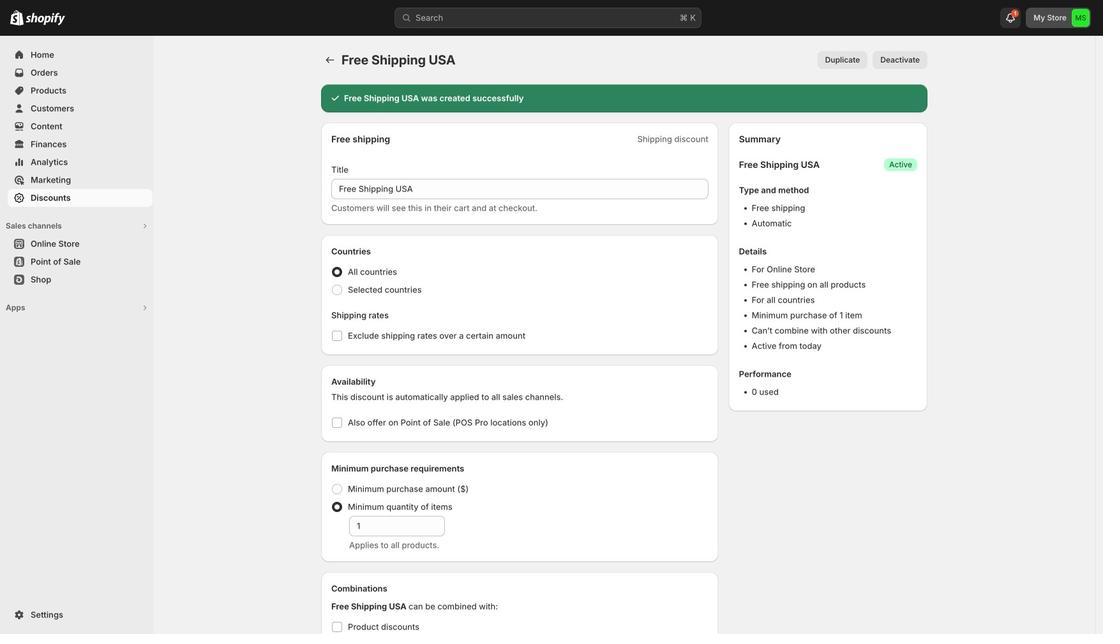 Task type: describe. For each thing, give the bounding box(es) containing it.
my store image
[[1073, 9, 1091, 27]]

shopify image
[[10, 10, 24, 25]]



Task type: locate. For each thing, give the bounding box(es) containing it.
shopify image
[[26, 13, 65, 25]]

None text field
[[332, 179, 709, 199], [349, 516, 445, 537], [332, 179, 709, 199], [349, 516, 445, 537]]



